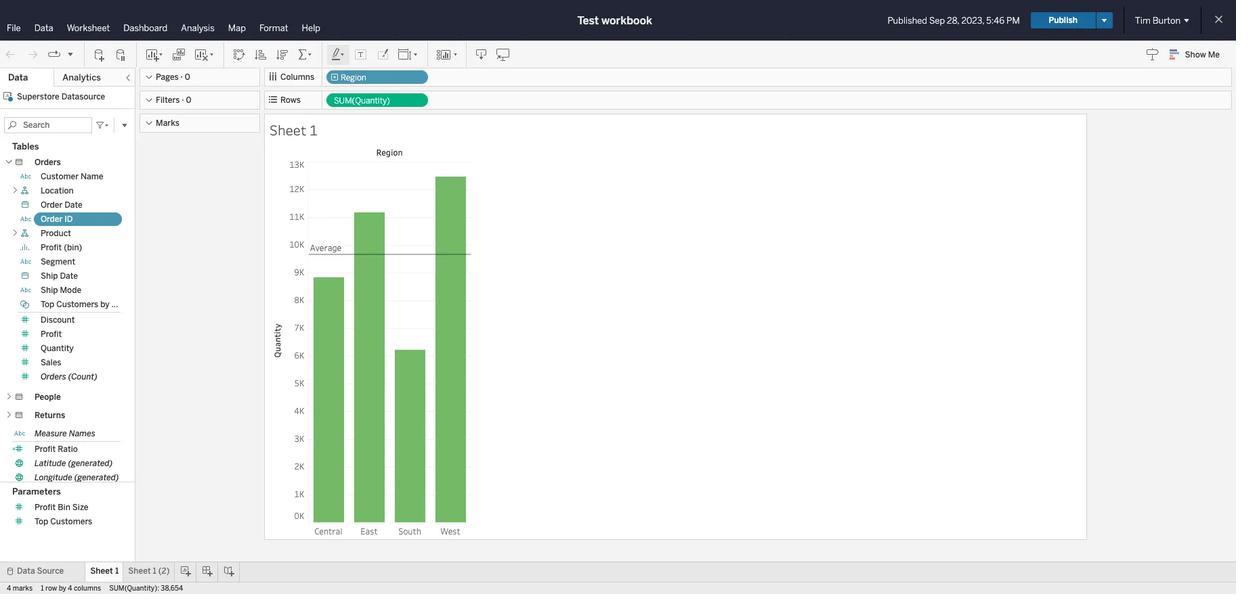 Task type: describe. For each thing, give the bounding box(es) containing it.
swap rows and columns image
[[232, 48, 246, 61]]

28,
[[947, 15, 960, 25]]

filters
[[156, 96, 180, 105]]

worksheet
[[67, 23, 110, 33]]

4 marks
[[7, 585, 33, 594]]

show/hide cards image
[[436, 48, 458, 61]]

1 left row
[[41, 585, 44, 594]]

customers for top customers
[[50, 518, 92, 527]]

customer name
[[41, 172, 103, 182]]

tim
[[1136, 15, 1151, 25]]

date for order date
[[65, 201, 83, 210]]

East, Region. Press Space to toggle selection. Press Escape to go back to the left margin. Use arrow keys to navigate headers text field
[[349, 524, 390, 539]]

show me
[[1186, 50, 1220, 60]]

help
[[302, 23, 321, 33]]

segment
[[41, 257, 75, 267]]

ship date
[[41, 272, 78, 281]]

South, Region. Press Space to toggle selection. Press Escape to go back to the left margin. Use arrow keys to navigate headers text field
[[390, 524, 430, 539]]

download image
[[475, 48, 489, 61]]

analysis
[[181, 23, 215, 33]]

order for order id
[[41, 215, 63, 224]]

customers for top customers by profit
[[56, 300, 98, 310]]

sum(quantity)
[[334, 96, 390, 106]]

(2)
[[158, 567, 170, 577]]

location
[[41, 186, 74, 196]]

map
[[228, 23, 246, 33]]

order for order date
[[41, 201, 63, 210]]

sum(quantity): 38,654
[[109, 585, 183, 594]]

analytics
[[63, 73, 101, 83]]

sorted ascending by sum of quantity within region image
[[254, 48, 268, 61]]

burton
[[1153, 15, 1181, 25]]

ship mode
[[41, 286, 81, 295]]

orders (count)
[[41, 373, 98, 382]]

people
[[35, 393, 61, 403]]

workbook
[[602, 14, 653, 27]]

product
[[41, 229, 71, 239]]

0 vertical spatial region
[[341, 73, 366, 83]]

longitude (generated)
[[35, 474, 119, 483]]

sum(quantity):
[[109, 585, 159, 594]]

bin
[[58, 504, 70, 513]]

5:46
[[987, 15, 1005, 25]]

superstore
[[17, 92, 60, 102]]

published sep 28, 2023, 5:46 pm
[[888, 15, 1020, 25]]

new data source image
[[93, 48, 106, 61]]

mode
[[60, 286, 81, 295]]

2 horizontal spatial sheet
[[270, 121, 307, 140]]

orders for orders (count)
[[41, 373, 66, 382]]

totals image
[[297, 48, 314, 61]]

new worksheet image
[[145, 48, 164, 61]]

returns
[[35, 411, 65, 421]]

profit ratio
[[35, 445, 78, 455]]

superstore datasource
[[17, 92, 105, 102]]

clear sheet image
[[194, 48, 215, 61]]

profit for profit
[[41, 330, 62, 339]]

by for 4
[[59, 585, 66, 594]]

dashboard
[[124, 23, 168, 33]]

size
[[72, 504, 88, 513]]

show
[[1186, 50, 1207, 60]]

columns
[[74, 585, 101, 594]]

order date
[[41, 201, 83, 210]]

ratio
[[58, 445, 78, 455]]

1 horizontal spatial replay animation image
[[66, 50, 75, 58]]

row
[[45, 585, 57, 594]]

Search text field
[[4, 117, 92, 133]]

(count)
[[68, 373, 98, 382]]

profit for profit (bin)
[[41, 243, 62, 253]]

data source
[[17, 567, 64, 577]]

marks
[[13, 585, 33, 594]]

1 vertical spatial data
[[8, 73, 28, 83]]

sep
[[930, 15, 945, 25]]

tim burton
[[1136, 15, 1181, 25]]

quantity
[[41, 344, 74, 354]]

date for ship date
[[60, 272, 78, 281]]

open and edit this workbook in tableau desktop image
[[497, 48, 510, 61]]

marks
[[156, 119, 179, 128]]

sorted descending by sum of quantity within region image
[[276, 48, 289, 61]]

id
[[65, 215, 73, 224]]



Task type: locate. For each thing, give the bounding box(es) containing it.
1 left '(2)'
[[153, 567, 156, 577]]

0 vertical spatial top
[[41, 300, 54, 310]]

0 right pages
[[185, 73, 190, 82]]

datasource
[[61, 92, 105, 102]]

1
[[310, 121, 318, 140], [115, 567, 119, 577], [153, 567, 156, 577], [41, 585, 44, 594]]

0 horizontal spatial 4
[[7, 585, 11, 594]]

profit
[[41, 243, 62, 253], [112, 300, 133, 310], [41, 330, 62, 339], [35, 445, 56, 455], [35, 504, 56, 513]]

publish
[[1049, 16, 1078, 25]]

sheet 1
[[270, 121, 318, 140], [90, 567, 119, 577]]

ship down the ship date
[[41, 286, 58, 295]]

0 horizontal spatial region
[[341, 73, 366, 83]]

format workbook image
[[376, 48, 390, 61]]

· right pages
[[181, 73, 183, 82]]

sheet 1 up columns
[[90, 567, 119, 577]]

· for pages
[[181, 73, 183, 82]]

0 vertical spatial ·
[[181, 73, 183, 82]]

longitude
[[35, 474, 72, 483]]

0 horizontal spatial sheet
[[90, 567, 113, 577]]

replay animation image right "redo" image
[[47, 48, 61, 61]]

West, Region. Press Space to toggle selection. Press Escape to go back to the left margin. Use arrow keys to navigate headers text field
[[430, 524, 471, 539]]

orders down sales
[[41, 373, 66, 382]]

replay animation image
[[47, 48, 61, 61], [66, 50, 75, 58]]

discount
[[41, 316, 75, 325]]

sheet up columns
[[90, 567, 113, 577]]

me
[[1209, 50, 1220, 60]]

0 vertical spatial 0
[[185, 73, 190, 82]]

1 vertical spatial sheet 1
[[90, 567, 119, 577]]

38,654
[[161, 585, 183, 594]]

sheet down the rows
[[270, 121, 307, 140]]

1 vertical spatial ship
[[41, 286, 58, 295]]

region down 'sum(quantity)'
[[376, 147, 403, 158]]

1 vertical spatial orders
[[41, 373, 66, 382]]

0 vertical spatial order
[[41, 201, 63, 210]]

order
[[41, 201, 63, 210], [41, 215, 63, 224]]

orders up customer
[[35, 158, 61, 167]]

4 left marks
[[7, 585, 11, 594]]

sheet 1 (2)
[[128, 567, 170, 577]]

1 vertical spatial customers
[[50, 518, 92, 527]]

ship down segment
[[41, 272, 58, 281]]

duplicate image
[[172, 48, 186, 61]]

order up product
[[41, 215, 63, 224]]

0 horizontal spatial replay animation image
[[47, 48, 61, 61]]

publish button
[[1031, 12, 1096, 28]]

1 horizontal spatial 4
[[68, 585, 72, 594]]

1 down columns
[[310, 121, 318, 140]]

top for top customers
[[35, 518, 48, 527]]

collapse image
[[124, 74, 132, 82]]

1 horizontal spatial region
[[376, 147, 403, 158]]

(generated) for latitude (generated)
[[68, 459, 113, 469]]

order up order id
[[41, 201, 63, 210]]

sheet
[[270, 121, 307, 140], [90, 567, 113, 577], [128, 567, 151, 577]]

1 vertical spatial (generated)
[[74, 474, 119, 483]]

1 vertical spatial ·
[[182, 96, 184, 105]]

1 horizontal spatial sheet 1
[[270, 121, 318, 140]]

test workbook
[[578, 14, 653, 27]]

0 vertical spatial date
[[65, 201, 83, 210]]

profit bin size
[[35, 504, 88, 513]]

data up "redo" image
[[34, 23, 53, 33]]

marks. press enter to open the view data window.. use arrow keys to navigate data visualization elements. image
[[308, 159, 471, 524]]

1 vertical spatial order
[[41, 215, 63, 224]]

ship for ship date
[[41, 272, 58, 281]]

ship for ship mode
[[41, 286, 58, 295]]

source
[[37, 567, 64, 577]]

(generated) down latitude (generated) in the left of the page
[[74, 474, 119, 483]]

1 vertical spatial 0
[[186, 96, 191, 105]]

measure names
[[35, 430, 95, 439]]

1 up sum(quantity):
[[115, 567, 119, 577]]

0 vertical spatial orders
[[35, 158, 61, 167]]

pages
[[156, 73, 179, 82]]

2023,
[[962, 15, 985, 25]]

file
[[7, 23, 21, 33]]

0 horizontal spatial sheet 1
[[90, 567, 119, 577]]

profit for profit bin size
[[35, 504, 56, 513]]

· for filters
[[182, 96, 184, 105]]

0 horizontal spatial by
[[59, 585, 66, 594]]

pages · 0
[[156, 73, 190, 82]]

parameters
[[12, 487, 61, 497]]

redo image
[[26, 48, 39, 61]]

rows
[[281, 96, 301, 105]]

1 vertical spatial region
[[376, 147, 403, 158]]

show mark labels image
[[354, 48, 368, 61]]

tables
[[12, 142, 39, 152]]

2 4 from the left
[[68, 585, 72, 594]]

data guide image
[[1146, 47, 1160, 61]]

1 ship from the top
[[41, 272, 58, 281]]

show me button
[[1164, 44, 1233, 65]]

date up id on the left top of the page
[[65, 201, 83, 210]]

1 horizontal spatial sheet
[[128, 567, 151, 577]]

replay animation image up analytics at the top left of the page
[[66, 50, 75, 58]]

0 vertical spatial ship
[[41, 272, 58, 281]]

(generated) up longitude (generated)
[[68, 459, 113, 469]]

by
[[100, 300, 110, 310], [59, 585, 66, 594]]

name
[[81, 172, 103, 182]]

pause auto updates image
[[115, 48, 128, 61]]

(bin)
[[64, 243, 82, 253]]

ship
[[41, 272, 58, 281], [41, 286, 58, 295]]

pm
[[1007, 15, 1020, 25]]

published
[[888, 15, 928, 25]]

orders
[[35, 158, 61, 167], [41, 373, 66, 382]]

customers
[[56, 300, 98, 310], [50, 518, 92, 527]]

orders for orders
[[35, 158, 61, 167]]

sheet 1 down the rows
[[270, 121, 318, 140]]

· right filters
[[182, 96, 184, 105]]

top
[[41, 300, 54, 310], [35, 518, 48, 527]]

customer
[[41, 172, 79, 182]]

1 horizontal spatial by
[[100, 300, 110, 310]]

(generated)
[[68, 459, 113, 469], [74, 474, 119, 483]]

sales
[[41, 358, 61, 368]]

data up marks
[[17, 567, 35, 577]]

format
[[259, 23, 288, 33]]

profit (bin)
[[41, 243, 82, 253]]

region up 'sum(quantity)'
[[341, 73, 366, 83]]

0
[[185, 73, 190, 82], [186, 96, 191, 105]]

1 4 from the left
[[7, 585, 11, 594]]

by for profit
[[100, 300, 110, 310]]

top up discount
[[41, 300, 54, 310]]

customers down mode
[[56, 300, 98, 310]]

latitude (generated)
[[35, 459, 113, 469]]

columns
[[281, 73, 315, 82]]

4 left columns
[[68, 585, 72, 594]]

0 vertical spatial data
[[34, 23, 53, 33]]

1 vertical spatial top
[[35, 518, 48, 527]]

0 for pages · 0
[[185, 73, 190, 82]]

date
[[65, 201, 83, 210], [60, 272, 78, 281]]

date up mode
[[60, 272, 78, 281]]

2 ship from the top
[[41, 286, 58, 295]]

1 vertical spatial date
[[60, 272, 78, 281]]

top customers by profit
[[41, 300, 133, 310]]

2 vertical spatial data
[[17, 567, 35, 577]]

0 right filters
[[186, 96, 191, 105]]

data down undo 'icon' at the left of page
[[8, 73, 28, 83]]

top customers
[[35, 518, 92, 527]]

sheet up sum(quantity):
[[128, 567, 151, 577]]

profit for profit ratio
[[35, 445, 56, 455]]

2 order from the top
[[41, 215, 63, 224]]

Central, Region. Press Space to toggle selection. Press Escape to go back to the left margin. Use arrow keys to navigate headers text field
[[308, 524, 349, 539]]

undo image
[[4, 48, 18, 61]]

top down profit bin size
[[35, 518, 48, 527]]

top for top customers by profit
[[41, 300, 54, 310]]

·
[[181, 73, 183, 82], [182, 96, 184, 105]]

highlight image
[[331, 48, 346, 61]]

0 vertical spatial (generated)
[[68, 459, 113, 469]]

1 vertical spatial by
[[59, 585, 66, 594]]

(generated) for longitude (generated)
[[74, 474, 119, 483]]

test
[[578, 14, 599, 27]]

region
[[341, 73, 366, 83], [376, 147, 403, 158]]

4
[[7, 585, 11, 594], [68, 585, 72, 594]]

0 vertical spatial customers
[[56, 300, 98, 310]]

0 for filters · 0
[[186, 96, 191, 105]]

measure
[[35, 430, 67, 439]]

fit image
[[398, 48, 419, 61]]

0 vertical spatial sheet 1
[[270, 121, 318, 140]]

names
[[69, 430, 95, 439]]

latitude
[[35, 459, 66, 469]]

filters · 0
[[156, 96, 191, 105]]

customers down bin
[[50, 518, 92, 527]]

order id
[[41, 215, 73, 224]]

0 vertical spatial by
[[100, 300, 110, 310]]

1 order from the top
[[41, 201, 63, 210]]

1 row by 4 columns
[[41, 585, 101, 594]]

data
[[34, 23, 53, 33], [8, 73, 28, 83], [17, 567, 35, 577]]



Task type: vqa. For each thing, say whether or not it's contained in the screenshot.
2:47
no



